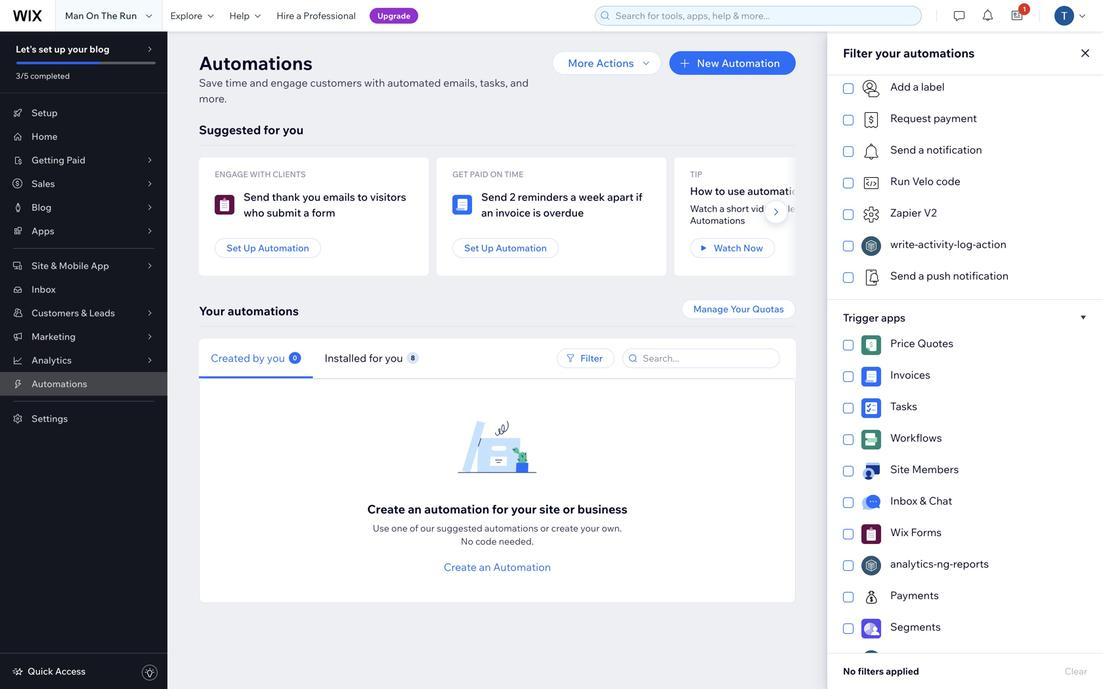 Task type: locate. For each thing, give the bounding box(es) containing it.
1 horizontal spatial wix
[[891, 526, 909, 539]]

1 set up automation button from the left
[[215, 238, 321, 258]]

installed
[[325, 352, 367, 365]]

0 horizontal spatial create
[[367, 502, 405, 517]]

category image left workflows
[[862, 430, 881, 450]]

your
[[731, 303, 750, 315], [199, 304, 225, 319]]

automations inside tip how to use automations watch a short video to learn the basics of wix automations
[[748, 185, 810, 198]]

5 category image from the top
[[862, 556, 881, 576]]

1 horizontal spatial no
[[843, 666, 856, 677]]

upgrade button
[[370, 8, 419, 24]]

on
[[86, 10, 99, 21]]

automations up time
[[199, 52, 313, 75]]

send inside option
[[891, 143, 916, 156]]

1 vertical spatial automations
[[690, 215, 745, 226]]

wix left forms
[[891, 526, 909, 539]]

create up use
[[367, 502, 405, 517]]

to right emails
[[358, 190, 368, 204]]

0 horizontal spatial no
[[461, 536, 473, 547]]

sales button
[[0, 172, 167, 196]]

set up automation down invoice
[[464, 242, 547, 254]]

Run Velo code checkbox
[[843, 173, 1088, 193]]

2 horizontal spatial for
[[492, 502, 509, 517]]

now
[[744, 242, 763, 254]]

automations inside automations link
[[32, 378, 87, 390]]

0 horizontal spatial set
[[227, 242, 241, 254]]

site left mobile
[[32, 260, 49, 272]]

0 vertical spatial no
[[461, 536, 473, 547]]

category image for request payment
[[862, 110, 881, 130]]

on
[[490, 169, 503, 179]]

1 vertical spatial for
[[369, 352, 383, 365]]

0 horizontal spatial site
[[32, 260, 49, 272]]

category image left wix forms
[[862, 525, 881, 544]]

a left form
[[304, 206, 309, 219]]

no filters applied
[[843, 666, 919, 677]]

2 horizontal spatial automations
[[690, 215, 745, 226]]

1 horizontal spatial run
[[891, 175, 910, 188]]

1 icon image from the top
[[862, 462, 881, 481]]

&
[[51, 260, 57, 272], [81, 307, 87, 319], [920, 495, 927, 508]]

label
[[921, 80, 945, 93]]

0 vertical spatial site
[[32, 260, 49, 272]]

push
[[927, 269, 951, 282]]

set for send thank you emails to visitors who submit a form
[[227, 242, 241, 254]]

code
[[936, 175, 961, 188], [476, 536, 497, 547]]

create for automation
[[367, 502, 405, 517]]

a inside send 2 reminders a week apart if an invoice is overdue
[[571, 190, 576, 204]]

your up 'created'
[[199, 304, 225, 319]]

setup
[[32, 107, 58, 119]]

1 vertical spatial icon image
[[862, 493, 881, 513]]

write-activity-log-action checkbox
[[843, 236, 1088, 256]]

save
[[199, 76, 223, 89]]

1 category image from the top
[[862, 173, 881, 193]]

needed.
[[499, 536, 534, 547]]

0 vertical spatial of
[[857, 203, 866, 214]]

category image left request at the right top of the page
[[862, 110, 881, 130]]

a up velo in the right of the page
[[919, 143, 924, 156]]

site & mobile app
[[32, 260, 109, 272]]

write-activity-log-action
[[891, 238, 1007, 251]]

2 horizontal spatial to
[[777, 203, 786, 214]]

a inside option
[[919, 143, 924, 156]]

0 vertical spatial run
[[120, 10, 137, 21]]

2 set up automation button from the left
[[453, 238, 559, 258]]

automated
[[388, 76, 441, 89]]

1 horizontal spatial filter
[[843, 46, 873, 60]]

0 horizontal spatial automations
[[32, 378, 87, 390]]

trigger apps
[[843, 311, 906, 324]]

marketing
[[32, 331, 76, 343]]

you up clients
[[283, 122, 304, 137]]

1 vertical spatial an
[[408, 502, 422, 517]]

1 button
[[1003, 0, 1032, 32]]

tab list
[[199, 339, 503, 379]]

watch now button
[[690, 238, 775, 258]]

create down suggested
[[444, 561, 477, 574]]

0 vertical spatial &
[[51, 260, 57, 272]]

man
[[65, 10, 84, 21]]

3 category image from the top
[[862, 399, 881, 418]]

up for send thank you emails to visitors who submit a form
[[243, 242, 256, 254]]

send
[[891, 143, 916, 156], [244, 190, 270, 204], [481, 190, 507, 204], [891, 269, 916, 282]]

0 vertical spatial filter
[[843, 46, 873, 60]]

2 icon image from the top
[[862, 493, 881, 513]]

Tasks checkbox
[[843, 399, 1088, 418]]

sidebar element
[[0, 32, 167, 690]]

create inside "create an automation" button
[[444, 561, 477, 574]]

1 horizontal spatial create
[[444, 561, 477, 574]]

category image left invoices
[[862, 367, 881, 387]]

set up automation button for an
[[453, 238, 559, 258]]

add
[[891, 80, 911, 93]]

1 vertical spatial notification
[[953, 269, 1009, 282]]

set up automation for submit
[[227, 242, 309, 254]]

create inside create an automation for your site or business use one of our suggested automations or create your own. no code needed.
[[367, 502, 405, 517]]

1 vertical spatial filter
[[581, 353, 603, 364]]

own.
[[602, 523, 622, 534]]

category image for segments
[[862, 619, 881, 639]]

code inside create an automation for your site or business use one of our suggested automations or create your own. no code needed.
[[476, 536, 497, 547]]

analytics-ng-reports checkbox
[[843, 556, 1088, 576]]

1 horizontal spatial automations
[[199, 52, 313, 75]]

no
[[461, 536, 473, 547], [843, 666, 856, 677]]

0 horizontal spatial to
[[358, 190, 368, 204]]

1 vertical spatial run
[[891, 175, 910, 188]]

wix inside option
[[891, 526, 909, 539]]

1 vertical spatial wix
[[891, 526, 909, 539]]

2 vertical spatial for
[[492, 502, 509, 517]]

Invoices checkbox
[[843, 367, 1088, 387]]

1 horizontal spatial site
[[891, 463, 910, 476]]

automation down submit
[[258, 242, 309, 254]]

1 vertical spatial no
[[843, 666, 856, 677]]

filter button
[[557, 349, 615, 368]]

0 horizontal spatial wix
[[868, 203, 884, 214]]

category image down get
[[453, 195, 472, 215]]

1 vertical spatial create
[[444, 561, 477, 574]]

1 set up automation from the left
[[227, 242, 309, 254]]

1 vertical spatial code
[[476, 536, 497, 547]]

customers & leads
[[32, 307, 115, 319]]

send down write-
[[891, 269, 916, 282]]

& for site
[[51, 260, 57, 272]]

& left chat
[[920, 495, 927, 508]]

hire
[[277, 10, 294, 21]]

1 vertical spatial inbox
[[891, 495, 918, 508]]

1 horizontal spatial for
[[369, 352, 383, 365]]

watch left now
[[714, 242, 742, 254]]

code up "create an automation" button
[[476, 536, 497, 547]]

to left use
[[715, 185, 725, 198]]

0 vertical spatial wix
[[868, 203, 884, 214]]

category image for zapier v2
[[862, 205, 881, 225]]

quick
[[28, 666, 53, 677]]

send down request at the right top of the page
[[891, 143, 916, 156]]

automations inside create an automation for your site or business use one of our suggested automations or create your own. no code needed.
[[485, 523, 538, 534]]

0 horizontal spatial of
[[410, 523, 418, 534]]

Inbox & Chat checkbox
[[843, 493, 1088, 513]]

1 your from the left
[[731, 303, 750, 315]]

0 horizontal spatial up
[[243, 242, 256, 254]]

category image left send a notification
[[862, 142, 881, 162]]

notification
[[927, 143, 982, 156], [953, 269, 1009, 282]]

for
[[264, 122, 280, 137], [369, 352, 383, 365], [492, 502, 509, 517]]

category image for workflows
[[862, 430, 881, 450]]

send inside option
[[891, 269, 916, 282]]

who
[[244, 206, 264, 219]]

0 horizontal spatial set up automation button
[[215, 238, 321, 258]]

6 category image from the top
[[862, 619, 881, 639]]

site
[[32, 260, 49, 272], [891, 463, 910, 476]]

inbox up "customers"
[[32, 284, 56, 295]]

tab list containing created by you
[[199, 339, 503, 379]]

0 vertical spatial icon image
[[862, 462, 881, 481]]

1 horizontal spatial or
[[563, 502, 575, 517]]

1 horizontal spatial &
[[81, 307, 87, 319]]

time
[[505, 169, 524, 179]]

0 vertical spatial automations
[[199, 52, 313, 75]]

your inside sidebar element
[[68, 43, 88, 55]]

send for send 2 reminders a week apart if an invoice is overdue
[[481, 190, 507, 204]]

an inside create an automation for your site or business use one of our suggested automations or create your own. no code needed.
[[408, 502, 422, 517]]

subscriptions
[[891, 652, 958, 665]]

completed
[[30, 71, 70, 81]]

inbox inside inbox & chat option
[[891, 495, 918, 508]]

ng-
[[937, 558, 953, 571]]

price quotes
[[891, 337, 954, 350]]

category image down trigger apps
[[862, 336, 881, 355]]

to left learn
[[777, 203, 786, 214]]

1 vertical spatial watch
[[714, 242, 742, 254]]

code right velo in the right of the page
[[936, 175, 961, 188]]

1 horizontal spatial set up automation button
[[453, 238, 559, 258]]

a right hire
[[296, 10, 301, 21]]

site inside "dropdown button"
[[32, 260, 49, 272]]

for right suggested
[[264, 122, 280, 137]]

0 vertical spatial inbox
[[32, 284, 56, 295]]

use
[[728, 185, 745, 198]]

1 vertical spatial or
[[540, 523, 549, 534]]

you for created
[[267, 352, 285, 365]]

1 horizontal spatial up
[[481, 242, 494, 254]]

hire a professional
[[277, 10, 356, 21]]

and right tasks,
[[510, 76, 529, 89]]

category image
[[862, 173, 881, 193], [862, 205, 881, 225], [862, 399, 881, 418], [862, 430, 881, 450], [862, 556, 881, 576], [862, 619, 881, 639]]

1 horizontal spatial set up automation
[[464, 242, 547, 254]]

tip
[[690, 169, 703, 179]]

2 horizontal spatial &
[[920, 495, 927, 508]]

2 vertical spatial an
[[479, 561, 491, 574]]

category image left velo in the right of the page
[[862, 173, 881, 193]]

automations inside automations save time and engage customers with automated emails, tasks, and more.
[[199, 52, 313, 75]]

set up automation down who
[[227, 242, 309, 254]]

watch down how
[[690, 203, 718, 214]]

wix left zapier
[[868, 203, 884, 214]]

1 horizontal spatial set
[[464, 242, 479, 254]]

send inside send 2 reminders a week apart if an invoice is overdue
[[481, 190, 507, 204]]

0 vertical spatial code
[[936, 175, 961, 188]]

time
[[225, 76, 247, 89]]

price
[[891, 337, 915, 350]]

to
[[715, 185, 725, 198], [358, 190, 368, 204], [777, 203, 786, 214]]

filter for filter
[[581, 353, 603, 364]]

for right installed
[[369, 352, 383, 365]]

automations up needed.
[[485, 523, 538, 534]]

reports
[[953, 558, 989, 571]]

create for automation
[[444, 561, 477, 574]]

category image left who
[[215, 195, 234, 215]]

tasks
[[891, 400, 918, 413]]

you right by
[[267, 352, 285, 365]]

category image left add
[[862, 79, 881, 99]]

watch now
[[714, 242, 763, 254]]

0 horizontal spatial code
[[476, 536, 497, 547]]

notification down action
[[953, 269, 1009, 282]]

1 horizontal spatial to
[[715, 185, 725, 198]]

filter for filter your automations
[[843, 46, 873, 60]]

by
[[253, 352, 265, 365]]

category image for run velo code
[[862, 173, 881, 193]]

set up automation button for submit
[[215, 238, 321, 258]]

for for installed
[[369, 352, 383, 365]]

a left week
[[571, 190, 576, 204]]

category image up filters
[[862, 619, 881, 639]]

2 up from the left
[[481, 242, 494, 254]]

automations up video
[[748, 185, 810, 198]]

0 vertical spatial create
[[367, 502, 405, 517]]

2 set up automation from the left
[[464, 242, 547, 254]]

send for send a push notification
[[891, 269, 916, 282]]

you for installed
[[385, 352, 403, 365]]

set up automation button down who
[[215, 238, 321, 258]]

set up automation for an
[[464, 242, 547, 254]]

automations for automations save time and engage customers with automated emails, tasks, and more.
[[199, 52, 313, 75]]

1 vertical spatial site
[[891, 463, 910, 476]]

0 horizontal spatial set up automation
[[227, 242, 309, 254]]

notification down request payment checkbox
[[927, 143, 982, 156]]

0 vertical spatial an
[[481, 206, 493, 219]]

1 horizontal spatial and
[[510, 76, 529, 89]]

category image
[[862, 79, 881, 99], [862, 110, 881, 130], [862, 142, 881, 162], [215, 195, 234, 215], [453, 195, 472, 215], [862, 236, 881, 256], [862, 268, 881, 288], [862, 336, 881, 355], [862, 367, 881, 387], [862, 525, 881, 544], [862, 588, 881, 608]]

1 set from the left
[[227, 242, 241, 254]]

inbox for inbox
[[32, 284, 56, 295]]

your up add
[[876, 46, 901, 60]]

your right up
[[68, 43, 88, 55]]

getting paid button
[[0, 148, 167, 172]]

send inside send thank you emails to visitors who submit a form
[[244, 190, 270, 204]]

Search... field
[[639, 349, 776, 368]]

a inside tip how to use automations watch a short video to learn the basics of wix automations
[[720, 203, 725, 214]]

category image for invoices
[[862, 367, 881, 387]]

send up who
[[244, 190, 270, 204]]

& inside dropdown button
[[81, 307, 87, 319]]

& inside "dropdown button"
[[51, 260, 57, 272]]

or right site
[[563, 502, 575, 517]]

an down create an automation for your site or business use one of our suggested automations or create your own. no code needed. at the bottom of page
[[479, 561, 491, 574]]

inbox up wix forms
[[891, 495, 918, 508]]

category image left tasks
[[862, 399, 881, 418]]

an inside button
[[479, 561, 491, 574]]

1 horizontal spatial of
[[857, 203, 866, 214]]

0 vertical spatial watch
[[690, 203, 718, 214]]

you left 8
[[385, 352, 403, 365]]

list
[[199, 158, 1103, 276]]

visitors
[[370, 190, 406, 204]]

request
[[891, 112, 932, 125]]

for up needed.
[[492, 502, 509, 517]]

no down suggested
[[461, 536, 473, 547]]

new automation
[[697, 56, 780, 70]]

mobile
[[59, 260, 89, 272]]

category image for send a notification
[[862, 142, 881, 162]]

& for inbox
[[920, 495, 927, 508]]

0 horizontal spatial filter
[[581, 353, 603, 364]]

0 horizontal spatial or
[[540, 523, 549, 534]]

you inside send thank you emails to visitors who submit a form
[[303, 190, 321, 204]]

category image left write-
[[862, 236, 881, 256]]

0 vertical spatial for
[[264, 122, 280, 137]]

run
[[120, 10, 137, 21], [891, 175, 910, 188]]

category image for tasks
[[862, 399, 881, 418]]

site down workflows
[[891, 463, 910, 476]]

velo
[[913, 175, 934, 188]]

engage with clients
[[215, 169, 306, 179]]

automations
[[199, 52, 313, 75], [690, 215, 745, 226], [32, 378, 87, 390]]

1 vertical spatial of
[[410, 523, 418, 534]]

& inside option
[[920, 495, 927, 508]]

2 vertical spatial &
[[920, 495, 927, 508]]

filter inside button
[[581, 353, 603, 364]]

category image right basics
[[862, 205, 881, 225]]

automations inside tip how to use automations watch a short video to learn the basics of wix automations
[[690, 215, 745, 226]]

& left mobile
[[51, 260, 57, 272]]

our
[[420, 523, 435, 534]]

add a label
[[891, 80, 945, 93]]

notification inside option
[[927, 143, 982, 156]]

2 vertical spatial automations
[[32, 378, 87, 390]]

category image for price quotes
[[862, 336, 881, 355]]

category image left "analytics-"
[[862, 556, 881, 576]]

1 up from the left
[[243, 242, 256, 254]]

automations down analytics
[[32, 378, 87, 390]]

icon image for inbox
[[862, 493, 881, 513]]

set up automation button
[[215, 238, 321, 258], [453, 238, 559, 258]]

icon image
[[862, 462, 881, 481], [862, 493, 881, 513]]

for for suggested
[[264, 122, 280, 137]]

run left velo in the right of the page
[[891, 175, 910, 188]]

a left short
[[720, 203, 725, 214]]

2 category image from the top
[[862, 205, 881, 225]]

inbox inside inbox 'link'
[[32, 284, 56, 295]]

you for send
[[303, 190, 321, 204]]

category image for analytics-ng-reports
[[862, 556, 881, 576]]

of right basics
[[857, 203, 866, 214]]

0 horizontal spatial for
[[264, 122, 280, 137]]

1 horizontal spatial code
[[936, 175, 961, 188]]

Request payment checkbox
[[843, 110, 1088, 130]]

or down site
[[540, 523, 549, 534]]

1 vertical spatial &
[[81, 307, 87, 319]]

analytics-
[[891, 558, 937, 571]]

automation
[[424, 502, 489, 517]]

an up our
[[408, 502, 422, 517]]

0 vertical spatial or
[[563, 502, 575, 517]]

up
[[243, 242, 256, 254], [481, 242, 494, 254]]

a right add
[[913, 80, 919, 93]]

send left 2
[[481, 190, 507, 204]]

icon image left inbox & chat
[[862, 493, 881, 513]]

0 horizontal spatial your
[[199, 304, 225, 319]]

0 horizontal spatial inbox
[[32, 284, 56, 295]]

settings
[[32, 413, 68, 425]]

basics
[[828, 203, 855, 214]]

1 horizontal spatial inbox
[[891, 495, 918, 508]]

run right the at the top left of page
[[120, 10, 137, 21]]

set
[[227, 242, 241, 254], [464, 242, 479, 254]]

set up automation button down invoice
[[453, 238, 559, 258]]

category image up trigger apps
[[862, 268, 881, 288]]

no left filters
[[843, 666, 856, 677]]

site inside option
[[891, 463, 910, 476]]

& left the leads
[[81, 307, 87, 319]]

of left our
[[410, 523, 418, 534]]

0 horizontal spatial and
[[250, 76, 268, 89]]

automations down short
[[690, 215, 745, 226]]

category image left payments
[[862, 588, 881, 608]]

explore
[[170, 10, 203, 21]]

Search for tools, apps, help & more... field
[[612, 7, 918, 25]]

4 category image from the top
[[862, 430, 881, 450]]

icon image left "site members" at the right bottom of the page
[[862, 462, 881, 481]]

your left quotas
[[731, 303, 750, 315]]

a left push
[[919, 269, 924, 282]]

automations
[[904, 46, 975, 60], [748, 185, 810, 198], [228, 304, 299, 319], [485, 523, 538, 534]]

1 horizontal spatial your
[[731, 303, 750, 315]]

an left invoice
[[481, 206, 493, 219]]

and right time
[[250, 76, 268, 89]]

you up form
[[303, 190, 321, 204]]

0 horizontal spatial &
[[51, 260, 57, 272]]

0 vertical spatial notification
[[927, 143, 982, 156]]

Send a notification checkbox
[[843, 142, 1088, 162]]

2 set from the left
[[464, 242, 479, 254]]



Task type: vqa. For each thing, say whether or not it's contained in the screenshot.
the middle "&"
yes



Task type: describe. For each thing, give the bounding box(es) containing it.
send for send a notification
[[891, 143, 916, 156]]

Subscriptions checkbox
[[843, 651, 1088, 671]]

of inside create an automation for your site or business use one of our suggested automations or create your own. no code needed.
[[410, 523, 418, 534]]

automation right the new
[[722, 56, 780, 70]]

quotes
[[918, 337, 954, 350]]

automations link
[[0, 372, 167, 396]]

a inside send thank you emails to visitors who submit a form
[[304, 206, 309, 219]]

apps
[[32, 225, 54, 237]]

get paid on time
[[453, 169, 524, 179]]

action
[[976, 238, 1007, 251]]

create
[[551, 523, 579, 534]]

an inside send 2 reminders a week apart if an invoice is overdue
[[481, 206, 493, 219]]

getting paid
[[32, 154, 85, 166]]

automation down invoice
[[496, 242, 547, 254]]

analytics-ng-reports
[[891, 558, 989, 571]]

trigger
[[843, 311, 879, 324]]

run inside run velo code checkbox
[[891, 175, 910, 188]]

automations save time and engage customers with automated emails, tasks, and more.
[[199, 52, 529, 105]]

emails
[[323, 190, 355, 204]]

installed for you
[[325, 352, 403, 365]]

getting
[[32, 154, 64, 166]]

Zapier V2 checkbox
[[843, 205, 1088, 225]]

category image for send a push notification
[[862, 268, 881, 288]]

create an automation button
[[444, 560, 551, 575]]

set
[[39, 43, 52, 55]]

site & mobile app button
[[0, 254, 167, 278]]

a inside option
[[919, 269, 924, 282]]

list containing how to use automations
[[199, 158, 1103, 276]]

emails,
[[443, 76, 478, 89]]

home link
[[0, 125, 167, 148]]

help button
[[222, 0, 269, 32]]

apps
[[881, 311, 906, 324]]

professional
[[304, 10, 356, 21]]

no inside create an automation for your site or business use one of our suggested automations or create your own. no code needed.
[[461, 536, 473, 547]]

3/5 completed
[[16, 71, 70, 81]]

automations up by
[[228, 304, 299, 319]]

automation down needed.
[[493, 561, 551, 574]]

man on the run
[[65, 10, 137, 21]]

one
[[391, 523, 408, 534]]

upgrade
[[378, 11, 411, 21]]

of inside tip how to use automations watch a short video to learn the basics of wix automations
[[857, 203, 866, 214]]

Segments checkbox
[[843, 619, 1088, 639]]

0 horizontal spatial run
[[120, 10, 137, 21]]

inbox link
[[0, 278, 167, 301]]

more.
[[199, 92, 227, 105]]

blog
[[32, 202, 52, 213]]

up for send 2 reminders a week apart if an invoice is overdue
[[481, 242, 494, 254]]

0
[[293, 354, 297, 362]]

zapier v2
[[891, 206, 937, 219]]

payments
[[891, 589, 939, 602]]

code inside run velo code checkbox
[[936, 175, 961, 188]]

app
[[91, 260, 109, 272]]

payment
[[934, 112, 977, 125]]

category image for payments
[[862, 588, 881, 608]]

automations up label
[[904, 46, 975, 60]]

send a notification
[[891, 143, 982, 156]]

the
[[812, 203, 826, 214]]

your left own.
[[581, 523, 600, 534]]

Send a push notification checkbox
[[843, 268, 1088, 288]]

2 and from the left
[[510, 76, 529, 89]]

help
[[229, 10, 250, 21]]

1
[[1023, 5, 1026, 13]]

icon image for site
[[862, 462, 881, 481]]

category image for send 2 reminders a week apart if an invoice is overdue
[[453, 195, 472, 215]]

marketing button
[[0, 325, 167, 349]]

category image for write-activity-log-action
[[862, 236, 881, 256]]

paid
[[66, 154, 85, 166]]

engage
[[271, 76, 308, 89]]

Site Members checkbox
[[843, 462, 1088, 481]]

category image for send thank you emails to visitors who submit a form
[[215, 195, 234, 215]]

business
[[578, 502, 628, 517]]

send thank you emails to visitors who submit a form
[[244, 190, 406, 219]]

blog
[[90, 43, 110, 55]]

created by you
[[211, 352, 285, 365]]

watch inside button
[[714, 242, 742, 254]]

overdue
[[543, 206, 584, 219]]

an for automation
[[479, 561, 491, 574]]

leads
[[89, 307, 115, 319]]

submit
[[267, 206, 301, 219]]

setup link
[[0, 101, 167, 125]]

category image for wix forms
[[862, 525, 881, 544]]

customers
[[32, 307, 79, 319]]

3/5
[[16, 71, 28, 81]]

your inside manage your quotas button
[[731, 303, 750, 315]]

apart
[[607, 190, 634, 204]]

quick access button
[[12, 666, 86, 678]]

wix inside tip how to use automations watch a short video to learn the basics of wix automations
[[868, 203, 884, 214]]

chat
[[929, 495, 953, 508]]

blog button
[[0, 196, 167, 219]]

2 your from the left
[[199, 304, 225, 319]]

Workflows checkbox
[[843, 430, 1088, 450]]

manage your quotas button
[[682, 299, 796, 319]]

actions
[[596, 56, 634, 70]]

site for site & mobile app
[[32, 260, 49, 272]]

quick access
[[28, 666, 86, 677]]

send for send thank you emails to visitors who submit a form
[[244, 190, 270, 204]]

& for customers
[[81, 307, 87, 319]]

tasks,
[[480, 76, 508, 89]]

customers & leads button
[[0, 301, 167, 325]]

applied
[[886, 666, 919, 677]]

write-
[[891, 238, 918, 251]]

form
[[312, 206, 335, 219]]

paid
[[470, 169, 488, 179]]

site for site members
[[891, 463, 910, 476]]

new
[[697, 56, 719, 70]]

notification inside option
[[953, 269, 1009, 282]]

for inside create an automation for your site or business use one of our suggested automations or create your own. no code needed.
[[492, 502, 509, 517]]

inbox for inbox & chat
[[891, 495, 918, 508]]

category image for add a label
[[862, 79, 881, 99]]

a inside checkbox
[[913, 80, 919, 93]]

access
[[55, 666, 86, 677]]

to inside send thank you emails to visitors who submit a form
[[358, 190, 368, 204]]

an for automation
[[408, 502, 422, 517]]

your left site
[[511, 502, 537, 517]]

with
[[364, 76, 385, 89]]

manage
[[694, 303, 729, 315]]

video
[[751, 203, 775, 214]]

settings link
[[0, 407, 167, 431]]

segments
[[891, 621, 941, 634]]

home
[[32, 131, 58, 142]]

Wix Forms checkbox
[[843, 525, 1088, 544]]

you for suggested
[[283, 122, 304, 137]]

wix forms
[[891, 526, 942, 539]]

Payments checkbox
[[843, 588, 1088, 608]]

Add a label checkbox
[[843, 79, 1088, 99]]

automations for automations
[[32, 378, 87, 390]]

use
[[373, 523, 389, 534]]

log-
[[957, 238, 976, 251]]

apps button
[[0, 219, 167, 243]]

invoice
[[496, 206, 531, 219]]

forms
[[911, 526, 942, 539]]

quotas
[[752, 303, 784, 315]]

set for send 2 reminders a week apart if an invoice is overdue
[[464, 242, 479, 254]]

activity-
[[918, 238, 957, 251]]

week
[[579, 190, 605, 204]]

Price Quotes checkbox
[[843, 336, 1088, 355]]

watch inside tip how to use automations watch a short video to learn the basics of wix automations
[[690, 203, 718, 214]]

suggested for you
[[199, 122, 304, 137]]

1 and from the left
[[250, 76, 268, 89]]

more
[[568, 56, 594, 70]]

8
[[411, 354, 415, 362]]

analytics button
[[0, 349, 167, 372]]



